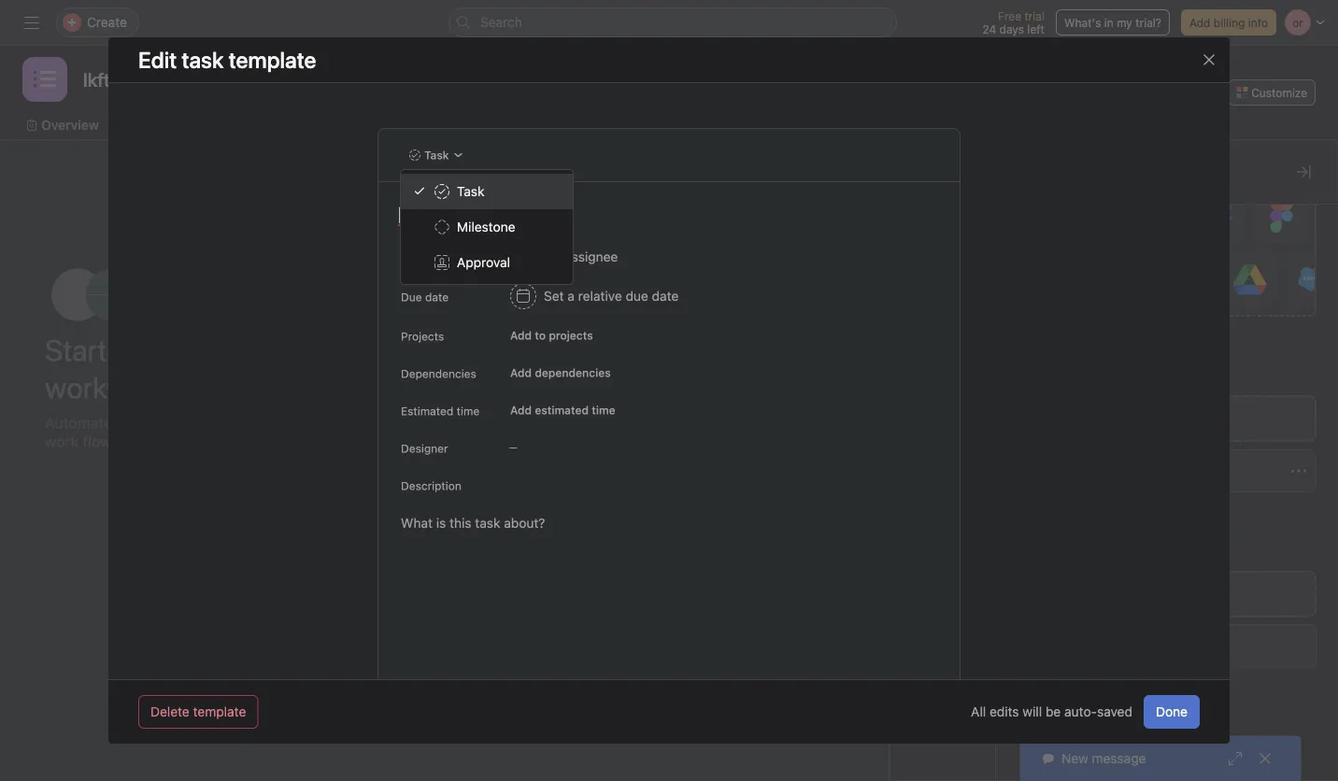 Task type: describe. For each thing, give the bounding box(es) containing it.
edit task template
[[138, 47, 316, 73]]

Template Name text field
[[390, 193, 937, 236]]

set a relative due date button
[[502, 279, 687, 313]]

manually
[[493, 366, 547, 382]]

no assignee button
[[502, 240, 626, 274]]

search button
[[449, 7, 897, 37]]

overview link
[[26, 115, 99, 136]]

all
[[971, 704, 986, 720]]

this
[[952, 407, 972, 420]]

in inside 'start building your workflow in two minutes automate your team's process and keep work flowing.'
[[168, 370, 191, 405]]

delete template button
[[138, 695, 258, 729]]

work flowing.
[[45, 433, 137, 450]]

files
[[775, 117, 804, 133]]

relative
[[578, 288, 622, 304]]

overview
[[41, 117, 99, 133]]

task inside button
[[424, 149, 449, 162]]

estimated
[[401, 405, 453, 418]]

add to projects button
[[502, 322, 602, 349]]

done
[[1156, 704, 1188, 720]]

workflow link
[[438, 115, 511, 136]]

estimated
[[535, 404, 589, 417]]

2 vertical spatial task
[[455, 514, 480, 527]]

templates
[[483, 514, 537, 527]]

collaborators
[[900, 523, 979, 539]]

due
[[626, 288, 648, 304]]

template inside delete template 'button'
[[193, 704, 246, 720]]

— button
[[502, 431, 614, 464]]

due
[[401, 291, 422, 304]]

1 vertical spatial your
[[116, 414, 147, 432]]

start building your workflow in two minutes automate your team's process and keep work flowing.
[[45, 332, 353, 450]]

add for add dependencies
[[510, 366, 532, 379]]

add to projects
[[510, 329, 593, 342]]

24
[[983, 22, 996, 36]]

process
[[202, 414, 257, 432]]

edits
[[990, 704, 1019, 720]]

when
[[840, 407, 871, 420]]

add estimated time button
[[502, 397, 624, 423]]

being
[[598, 286, 645, 308]]

set
[[544, 288, 564, 304]]

designer
[[401, 442, 448, 455]]

approval
[[457, 255, 510, 270]]

delete template
[[150, 704, 246, 720]]

—
[[509, 442, 518, 453]]

list image
[[34, 68, 56, 91]]

or button
[[1064, 81, 1087, 104]]

add for add billing info
[[1190, 16, 1211, 29]]

free trial 24 days left
[[983, 9, 1045, 36]]

building
[[114, 332, 216, 368]]

add billing info
[[1190, 16, 1268, 29]]

keep
[[290, 414, 324, 432]]

task templates
[[455, 514, 537, 527]]

days
[[1000, 22, 1024, 36]]

customize
[[1252, 86, 1307, 99]]

assignee
[[401, 251, 449, 264]]

to inside add to projects button
[[535, 329, 546, 342]]

fields
[[934, 228, 962, 241]]

estimated time
[[401, 405, 480, 418]]

what
[[1022, 407, 1048, 420]]

set a relative due date
[[544, 288, 679, 304]]

info
[[1248, 16, 1268, 29]]

no
[[544, 249, 561, 264]]

team's
[[151, 414, 198, 432]]

new message
[[1062, 751, 1146, 766]]

edit
[[138, 47, 177, 73]]

start
[[45, 332, 107, 368]]

task template
[[182, 47, 316, 73]]

how
[[476, 286, 514, 308]]

share
[[1173, 86, 1204, 99]]

all edits will be auto-saved
[[971, 704, 1133, 720]]

messages
[[675, 117, 738, 133]]

add for add to projects
[[510, 329, 532, 342]]

share button
[[1150, 79, 1212, 106]]

1 for form
[[926, 503, 932, 516]]

close image
[[1202, 52, 1217, 67]]

messages link
[[660, 115, 738, 136]]

add billing info button
[[1181, 9, 1277, 36]]

time inside button
[[592, 404, 616, 417]]



Task type: locate. For each thing, give the bounding box(es) containing it.
1 horizontal spatial time
[[592, 404, 616, 417]]

projects
[[549, 329, 593, 342]]

to left 'this'
[[938, 407, 949, 420]]

trial
[[1025, 9, 1045, 22]]

description
[[401, 479, 462, 492]]

0 horizontal spatial tasks
[[549, 286, 594, 308]]

task button
[[401, 142, 472, 168]]

1 horizontal spatial your
[[223, 332, 279, 368]]

added
[[650, 286, 703, 308]]

your up two minutes
[[223, 332, 279, 368]]

what's
[[1064, 16, 1101, 29]]

1 vertical spatial 1
[[928, 594, 933, 607]]

automatically?
[[884, 424, 962, 437]]

0 vertical spatial template
[[920, 611, 966, 624]]

files link
[[760, 115, 804, 136]]

0 horizontal spatial template
[[193, 704, 246, 720]]

done button
[[1144, 695, 1200, 729]]

close image
[[1258, 751, 1273, 766]]

form
[[935, 503, 959, 516]]

0 horizontal spatial to
[[535, 329, 546, 342]]

add estimated time
[[510, 404, 616, 417]]

3
[[923, 228, 930, 241]]

expand new message image
[[1228, 751, 1243, 766]]

1 for task
[[928, 594, 933, 607]]

add up the manually
[[510, 329, 532, 342]]

add dependencies
[[510, 366, 611, 379]]

add inside button
[[510, 404, 532, 417]]

date
[[652, 288, 679, 304], [425, 291, 449, 304]]

assignee
[[565, 249, 618, 264]]

billing
[[1214, 16, 1245, 29]]

and
[[261, 414, 287, 432]]

1 inside 1 task template
[[928, 594, 933, 607]]

0 vertical spatial in
[[1104, 16, 1114, 29]]

add for add estimated time
[[510, 404, 532, 417]]

what's in my trial? button
[[1056, 9, 1170, 36]]

add
[[1190, 16, 1211, 29], [510, 329, 532, 342], [510, 366, 532, 379], [510, 404, 532, 417], [872, 523, 896, 539]]

date inside dropdown button
[[652, 288, 679, 304]]

no assignee
[[544, 249, 618, 264]]

automate
[[45, 414, 112, 432]]

how are tasks being added to this project?
[[476, 286, 724, 335]]

1
[[926, 503, 932, 516], [928, 594, 933, 607]]

None text field
[[78, 63, 155, 96]]

dependencies
[[401, 367, 476, 380]]

tasks inside when tasks move to this section, what should happen automatically?
[[874, 407, 903, 420]]

add left billing
[[1190, 16, 1211, 29]]

2 horizontal spatial to
[[938, 407, 949, 420]]

1 vertical spatial task
[[457, 184, 485, 199]]

left
[[1027, 22, 1045, 36]]

add to starred image
[[191, 72, 206, 87]]

a
[[568, 288, 575, 304]]

1 form
[[926, 503, 959, 516]]

calendar
[[360, 117, 415, 133]]

task option
[[401, 174, 573, 209]]

to inside how are tasks being added to this project?
[[707, 286, 724, 308]]

1 left task
[[928, 594, 933, 607]]

1 left form
[[926, 503, 932, 516]]

1 vertical spatial to
[[535, 329, 546, 342]]

this project?
[[548, 313, 652, 335]]

2 vertical spatial to
[[938, 407, 949, 420]]

0 vertical spatial to
[[707, 286, 724, 308]]

task
[[936, 594, 958, 607]]

in left the my
[[1104, 16, 1114, 29]]

1 vertical spatial template
[[193, 704, 246, 720]]

0 vertical spatial tasks
[[549, 286, 594, 308]]

1 horizontal spatial template
[[920, 611, 966, 624]]

workflow
[[453, 117, 511, 133]]

due date
[[401, 291, 449, 304]]

when tasks move to this section, what should happen automatically?
[[840, 407, 1087, 437]]

my
[[1117, 16, 1133, 29]]

template right "delete"
[[193, 704, 246, 720]]

0 vertical spatial your
[[223, 332, 279, 368]]

1 horizontal spatial in
[[1104, 16, 1114, 29]]

to
[[707, 286, 724, 308], [535, 329, 546, 342], [938, 407, 949, 420]]

move
[[906, 407, 935, 420]]

trial?
[[1136, 16, 1162, 29]]

0 horizontal spatial date
[[425, 291, 449, 304]]

task left templates
[[455, 514, 480, 527]]

in inside what's in my trial? button
[[1104, 16, 1114, 29]]

add dependencies button
[[502, 360, 619, 386]]

3 fields
[[923, 228, 962, 241]]

rules
[[928, 320, 957, 333]]

template
[[920, 611, 966, 624], [193, 704, 246, 720]]

add down the manually
[[510, 404, 532, 417]]

0 vertical spatial task
[[424, 149, 449, 162]]

dashboard link
[[556, 115, 638, 136]]

0 horizontal spatial time
[[457, 405, 480, 418]]

1 task template
[[920, 594, 966, 624]]

add for add collaborators
[[872, 523, 896, 539]]

tasks inside how are tasks being added to this project?
[[549, 286, 594, 308]]

calendar link
[[345, 115, 415, 136]]

task
[[424, 149, 449, 162], [457, 184, 485, 199], [455, 514, 480, 527]]

free
[[998, 9, 1021, 22]]

task inside option
[[457, 184, 485, 199]]

1 vertical spatial tasks
[[874, 407, 903, 420]]

0 vertical spatial 1
[[926, 503, 932, 516]]

1 horizontal spatial date
[[652, 288, 679, 304]]

add down add to projects
[[510, 366, 532, 379]]

what's in my trial?
[[1064, 16, 1162, 29]]

in up 'team's' on the left of page
[[168, 370, 191, 405]]

customize button
[[1228, 79, 1316, 106]]

happen
[[840, 424, 880, 437]]

search list box
[[449, 7, 897, 37]]

two minutes
[[197, 370, 353, 405]]

workflow
[[45, 370, 161, 405]]

1 vertical spatial in
[[168, 370, 191, 405]]

should
[[1051, 407, 1087, 420]]

add left collaborators
[[872, 523, 896, 539]]

are
[[518, 286, 545, 308]]

search
[[480, 14, 522, 30]]

close details image
[[1296, 164, 1311, 179]]

to inside when tasks move to this section, what should happen automatically?
[[938, 407, 949, 420]]

milestone
[[457, 219, 515, 235]]

1 horizontal spatial tasks
[[874, 407, 903, 420]]

add collaborators
[[872, 523, 979, 539]]

1 horizontal spatial to
[[707, 286, 724, 308]]

section,
[[975, 407, 1019, 420]]

template down task
[[920, 611, 966, 624]]

add collaborators button
[[836, 508, 1126, 555]]

0 horizontal spatial your
[[116, 414, 147, 432]]

add inside button
[[872, 523, 896, 539]]

task up milestone
[[457, 184, 485, 199]]

dashboard
[[571, 117, 638, 133]]

your left 'team's' on the left of page
[[116, 414, 147, 432]]

0 horizontal spatial in
[[168, 370, 191, 405]]

dependencies
[[535, 366, 611, 379]]

to left projects
[[535, 329, 546, 342]]

to right added
[[707, 286, 724, 308]]

task down workflow link
[[424, 149, 449, 162]]



Task type: vqa. For each thing, say whether or not it's contained in the screenshot.
2nd Maria Williams Link from the top
no



